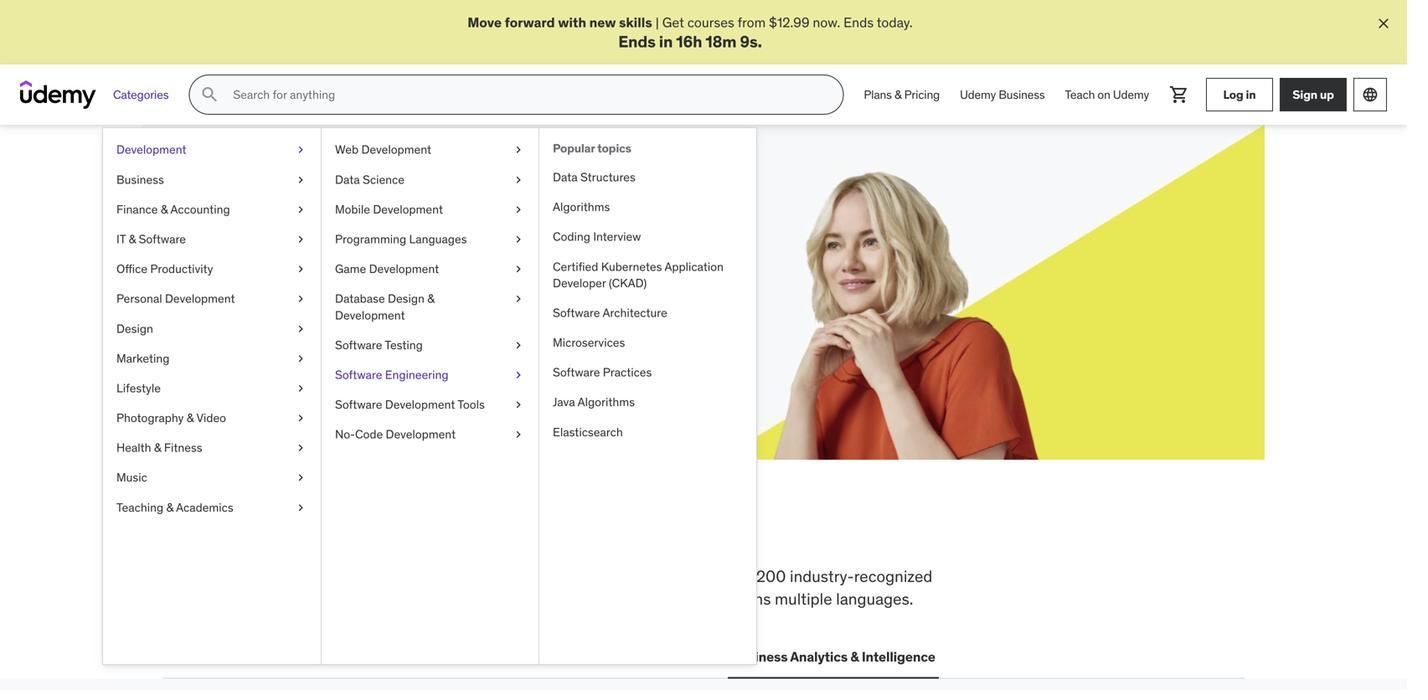 Task type: locate. For each thing, give the bounding box(es) containing it.
personal
[[116, 291, 162, 306]]

coding interview link
[[540, 222, 757, 252]]

in up including at the bottom left of the page
[[528, 511, 560, 555]]

1 horizontal spatial business
[[731, 648, 788, 666]]

development inside 'software development tools' link
[[385, 397, 455, 412]]

development inside 'game development' link
[[369, 262, 439, 277]]

categories
[[113, 87, 169, 102]]

0 vertical spatial business
[[999, 87, 1045, 102]]

practices
[[603, 365, 652, 380]]

office
[[116, 262, 148, 277]]

0 horizontal spatial as
[[459, 239, 472, 257]]

xsmall image for design
[[294, 321, 308, 337]]

xsmall image for development
[[294, 142, 308, 158]]

xsmall image inside "marketing" link
[[294, 351, 308, 367]]

xsmall image
[[512, 172, 525, 188], [294, 201, 308, 218], [294, 261, 308, 278], [512, 261, 525, 278], [294, 291, 308, 307], [512, 291, 525, 307], [294, 321, 308, 337], [512, 337, 525, 354], [512, 367, 525, 383], [512, 397, 525, 413], [294, 440, 308, 457], [294, 470, 308, 486], [294, 500, 308, 516]]

with
[[558, 14, 587, 31], [356, 239, 382, 257]]

data science up mobile
[[335, 172, 405, 187]]

1 horizontal spatial udemy
[[1114, 87, 1150, 102]]

xsmall image inside software engineering link
[[512, 367, 525, 383]]

development down the database
[[335, 308, 405, 323]]

1 horizontal spatial with
[[558, 14, 587, 31]]

data up mobile
[[335, 172, 360, 187]]

0 horizontal spatial science
[[363, 172, 405, 187]]

web development link
[[322, 135, 539, 165]]

design down game development at the top of the page
[[388, 291, 425, 306]]

& right analytics
[[851, 648, 859, 666]]

xsmall image inside it & software link
[[294, 231, 308, 248]]

business inside button
[[731, 648, 788, 666]]

web up mobile
[[335, 142, 359, 157]]

skills inside move forward with new skills | get courses from $12.99 now. ends today. ends in 16h 18m 8s .
[[619, 14, 653, 31]]

0 horizontal spatial business
[[116, 172, 164, 187]]

0 vertical spatial with
[[558, 14, 587, 31]]

xsmall image
[[294, 142, 308, 158], [512, 142, 525, 158], [294, 172, 308, 188], [512, 201, 525, 218], [294, 231, 308, 248], [512, 231, 525, 248], [294, 351, 308, 367], [294, 380, 308, 397], [294, 410, 308, 427], [512, 427, 525, 443]]

xsmall image inside 'software development tools' link
[[512, 397, 525, 413]]

1 horizontal spatial your
[[347, 198, 408, 233]]

0 vertical spatial web
[[335, 142, 359, 157]]

developer
[[553, 276, 606, 291]]

database design & development link
[[322, 284, 539, 330]]

as right little at the left of the page
[[505, 239, 519, 257]]

data science for data science button
[[510, 648, 592, 666]]

on
[[1098, 87, 1111, 102]]

algorithms down software practices
[[578, 395, 635, 410]]

xsmall image inside 'photography & video' link
[[294, 410, 308, 427]]

xsmall image inside no-code development link
[[512, 427, 525, 443]]

development down certifications,
[[197, 648, 281, 666]]

1 horizontal spatial data
[[510, 648, 539, 666]]

no-code development
[[335, 427, 456, 442]]

0 horizontal spatial data
[[335, 172, 360, 187]]

web down certifications,
[[166, 648, 194, 666]]

data science inside button
[[510, 648, 592, 666]]

course
[[395, 239, 436, 257]]

& for software
[[129, 232, 136, 247]]

it
[[116, 232, 126, 247], [301, 648, 312, 666]]

development for 'software development tools' link
[[385, 397, 455, 412]]

1 horizontal spatial for
[[439, 239, 456, 257]]

xsmall image inside 'data science' link
[[512, 172, 525, 188]]

development down course
[[369, 262, 439, 277]]

development up programming languages
[[373, 202, 443, 217]]

content
[[640, 567, 695, 587]]

accounting
[[171, 202, 230, 217]]

web development inside web development "link"
[[335, 142, 432, 157]]

0 vertical spatial it
[[116, 232, 126, 247]]

development down the 'engineering'
[[385, 397, 455, 412]]

development down 'software development tools' link
[[386, 427, 456, 442]]

finance
[[116, 202, 158, 217]]

xsmall image for software engineering
[[512, 367, 525, 383]]

0 vertical spatial web development
[[335, 142, 432, 157]]

2 vertical spatial for
[[699, 567, 719, 587]]

supports
[[346, 589, 410, 609]]

development for personal development link
[[165, 291, 235, 306]]

0 horizontal spatial for
[[303, 198, 342, 233]]

submit search image
[[200, 85, 220, 105]]

with inside the skills for your future expand your potential with a course for as little as $12.99. sale ends today.
[[356, 239, 382, 257]]

science inside button
[[542, 648, 592, 666]]

0 horizontal spatial with
[[356, 239, 382, 257]]

software up java
[[553, 365, 600, 380]]

science down professional
[[542, 648, 592, 666]]

software for software practices
[[553, 365, 600, 380]]

business down spans at the right
[[731, 648, 788, 666]]

for right course
[[439, 239, 456, 257]]

web development for web development "link" in the top of the page
[[335, 142, 432, 157]]

0 vertical spatial science
[[363, 172, 405, 187]]

for up and
[[699, 567, 719, 587]]

1 vertical spatial for
[[439, 239, 456, 257]]

1 horizontal spatial as
[[505, 239, 519, 257]]

skills up workplace
[[278, 511, 368, 555]]

& up office
[[129, 232, 136, 247]]

today. down potential
[[331, 258, 367, 275]]

data down popular
[[553, 170, 578, 185]]

1 horizontal spatial in
[[659, 31, 673, 51]]

elasticsearch
[[553, 425, 623, 440]]

it inside button
[[301, 648, 312, 666]]

& right finance
[[161, 202, 168, 217]]

xsmall image inside design link
[[294, 321, 308, 337]]

& for pricing
[[895, 87, 902, 102]]

business left teach
[[999, 87, 1045, 102]]

xsmall image inside personal development link
[[294, 291, 308, 307]]

with left "new"
[[558, 14, 587, 31]]

skills left |
[[619, 14, 653, 31]]

lifestyle link
[[103, 374, 321, 404]]

web development down certifications,
[[166, 648, 281, 666]]

close image
[[1376, 15, 1393, 32]]

web development for web development button at the bottom left
[[166, 648, 281, 666]]

xsmall image inside development link
[[294, 142, 308, 158]]

in down 'get'
[[659, 31, 673, 51]]

certified
[[553, 259, 599, 274]]

2 vertical spatial skills
[[359, 567, 394, 587]]

data science button
[[506, 637, 595, 677]]

1 vertical spatial design
[[116, 321, 153, 336]]

xsmall image for game development
[[512, 261, 525, 278]]

xsmall image inside 'game development' link
[[512, 261, 525, 278]]

skills for your future expand your potential with a course for as little as $12.99. sale ends today.
[[223, 198, 519, 275]]

udemy image
[[20, 81, 96, 109]]

xsmall image inside lifestyle link
[[294, 380, 308, 397]]

1 vertical spatial in
[[1247, 87, 1257, 102]]

0 horizontal spatial data science
[[335, 172, 405, 187]]

in inside move forward with new skills | get courses from $12.99 now. ends today. ends in 16h 18m 8s .
[[659, 31, 673, 51]]

certifications
[[315, 648, 400, 666]]

skills
[[223, 198, 298, 233]]

teach on udemy link
[[1056, 75, 1160, 115]]

shopping cart with 0 items image
[[1170, 85, 1190, 105]]

0 horizontal spatial ends
[[619, 31, 656, 51]]

software down software testing
[[335, 367, 382, 383]]

0 vertical spatial data science
[[335, 172, 405, 187]]

1 horizontal spatial web
[[335, 142, 359, 157]]

xsmall image inside teaching & academics link
[[294, 500, 308, 516]]

web inside web development "link"
[[335, 142, 359, 157]]

leadership button
[[417, 637, 493, 677]]

1 vertical spatial web
[[166, 648, 194, 666]]

1 vertical spatial your
[[271, 239, 297, 257]]

code
[[355, 427, 383, 442]]

development inside personal development link
[[165, 291, 235, 306]]

software engineering element
[[539, 128, 757, 665]]

tools
[[458, 397, 485, 412]]

xsmall image inside mobile development "link"
[[512, 201, 525, 218]]

languages.
[[837, 589, 914, 609]]

development down categories dropdown button
[[116, 142, 187, 157]]

& right plans
[[895, 87, 902, 102]]

1 vertical spatial business
[[116, 172, 164, 187]]

data science
[[335, 172, 405, 187], [510, 648, 592, 666]]

& right health
[[154, 441, 161, 456]]

2 horizontal spatial data
[[553, 170, 578, 185]]

software testing
[[335, 338, 423, 353]]

2 horizontal spatial business
[[999, 87, 1045, 102]]

0 horizontal spatial web development
[[166, 648, 281, 666]]

covering
[[163, 567, 226, 587]]

2 as from the left
[[505, 239, 519, 257]]

professional
[[511, 589, 598, 609]]

game
[[335, 262, 366, 277]]

xsmall image for it & software
[[294, 231, 308, 248]]

software up software engineering
[[335, 338, 382, 353]]

courses
[[688, 14, 735, 31]]

choose a language image
[[1363, 86, 1379, 103]]

testing
[[385, 338, 423, 353]]

now.
[[813, 14, 841, 31]]

1 horizontal spatial today.
[[877, 14, 913, 31]]

xsmall image for software development tools
[[512, 397, 525, 413]]

1 vertical spatial science
[[542, 648, 592, 666]]

data down professional
[[510, 648, 539, 666]]

analytics
[[791, 648, 848, 666]]

0 vertical spatial algorithms
[[553, 200, 610, 215]]

xsmall image for finance & accounting
[[294, 201, 308, 218]]

development inside mobile development "link"
[[373, 202, 443, 217]]

0 vertical spatial in
[[659, 31, 673, 51]]

2 horizontal spatial for
[[699, 567, 719, 587]]

no-
[[335, 427, 355, 442]]

java
[[553, 395, 575, 410]]

0 horizontal spatial web
[[166, 648, 194, 666]]

web for web development button at the bottom left
[[166, 648, 194, 666]]

software for software engineering
[[335, 367, 382, 383]]

xsmall image inside office productivity 'link'
[[294, 261, 308, 278]]

xsmall image inside web development "link"
[[512, 142, 525, 158]]

1 horizontal spatial design
[[388, 291, 425, 306]]

0 horizontal spatial udemy
[[960, 87, 997, 102]]

1 vertical spatial today.
[[331, 258, 367, 275]]

as left little at the left of the page
[[459, 239, 472, 257]]

for up potential
[[303, 198, 342, 233]]

& left video
[[187, 411, 194, 426]]

science for 'data science' link at the top left
[[363, 172, 405, 187]]

skills up supports
[[359, 567, 394, 587]]

& right teaching in the bottom left of the page
[[166, 500, 174, 515]]

it left certifications at the bottom of the page
[[301, 648, 312, 666]]

microservices
[[553, 335, 625, 350]]

software for software development tools
[[335, 397, 382, 412]]

2 vertical spatial business
[[731, 648, 788, 666]]

data for data structures link at the top of page
[[553, 170, 578, 185]]

data science for 'data science' link at the top left
[[335, 172, 405, 187]]

1 horizontal spatial ends
[[844, 14, 874, 31]]

development inside web development "link"
[[362, 142, 432, 157]]

udemy right on
[[1114, 87, 1150, 102]]

it up office
[[116, 232, 126, 247]]

1 horizontal spatial data science
[[510, 648, 592, 666]]

software practices link
[[540, 358, 757, 388]]

business inside "link"
[[116, 172, 164, 187]]

productivity
[[150, 262, 213, 277]]

in right log
[[1247, 87, 1257, 102]]

data inside "software engineering" element
[[553, 170, 578, 185]]

science
[[363, 172, 405, 187], [542, 648, 592, 666]]

1 vertical spatial skills
[[278, 511, 368, 555]]

mobile development
[[335, 202, 443, 217]]

data
[[553, 170, 578, 185], [335, 172, 360, 187], [510, 648, 539, 666]]

200
[[757, 567, 786, 587]]

xsmall image inside music link
[[294, 470, 308, 486]]

ends right 'now.'
[[844, 14, 874, 31]]

web development up 'data science' link at the top left
[[335, 142, 432, 157]]

design link
[[103, 314, 321, 344]]

& down 'game development' link
[[428, 291, 435, 306]]

ends down |
[[619, 31, 656, 51]]

for inside covering critical workplace skills to technical topics, including prep content for over 200 industry-recognized certifications, our catalog supports well-rounded professional development and spans multiple languages.
[[699, 567, 719, 587]]

future
[[413, 198, 495, 233]]

xsmall image inside 'health & fitness' link
[[294, 440, 308, 457]]

development up 'data science' link at the top left
[[362, 142, 432, 157]]

1 vertical spatial data science
[[510, 648, 592, 666]]

with left "a"
[[356, 239, 382, 257]]

xsmall image inside database design & development link
[[512, 291, 525, 307]]

software down developer
[[553, 305, 600, 321]]

forward
[[505, 14, 555, 31]]

photography
[[116, 411, 184, 426]]

1 vertical spatial it
[[301, 648, 312, 666]]

web development inside web development button
[[166, 648, 281, 666]]

data structures
[[553, 170, 636, 185]]

science up mobile development
[[363, 172, 405, 187]]

1 vertical spatial web development
[[166, 648, 281, 666]]

today. right 'now.'
[[877, 14, 913, 31]]

design down personal on the top of page
[[116, 321, 153, 336]]

database
[[335, 291, 385, 306]]

pricing
[[905, 87, 940, 102]]

0 horizontal spatial in
[[528, 511, 560, 555]]

0 vertical spatial skills
[[619, 14, 653, 31]]

ends
[[844, 14, 874, 31], [619, 31, 656, 51]]

0 vertical spatial design
[[388, 291, 425, 306]]

xsmall image for marketing
[[294, 351, 308, 367]]

data science down professional
[[510, 648, 592, 666]]

office productivity link
[[103, 254, 321, 284]]

for
[[303, 198, 342, 233], [439, 239, 456, 257], [699, 567, 719, 587]]

development link
[[103, 135, 321, 165]]

development inside web development button
[[197, 648, 281, 666]]

xsmall image for lifestyle
[[294, 380, 308, 397]]

1 horizontal spatial science
[[542, 648, 592, 666]]

1 horizontal spatial web development
[[335, 142, 432, 157]]

udemy right pricing
[[960, 87, 997, 102]]

1 vertical spatial algorithms
[[578, 395, 635, 410]]

2 udemy from the left
[[1114, 87, 1150, 102]]

programming
[[335, 232, 407, 247]]

academics
[[176, 500, 234, 515]]

udemy
[[960, 87, 997, 102], [1114, 87, 1150, 102]]

development down office productivity 'link'
[[165, 291, 235, 306]]

software development tools link
[[322, 390, 539, 420]]

software for software testing
[[335, 338, 382, 353]]

0 vertical spatial today.
[[877, 14, 913, 31]]

xsmall image inside software testing link
[[512, 337, 525, 354]]

data inside button
[[510, 648, 539, 666]]

2 horizontal spatial in
[[1247, 87, 1257, 102]]

web inside web development button
[[166, 648, 194, 666]]

business up finance
[[116, 172, 164, 187]]

0 horizontal spatial your
[[271, 239, 297, 257]]

recognized
[[855, 567, 933, 587]]

today.
[[877, 14, 913, 31], [331, 258, 367, 275]]

software for software architecture
[[553, 305, 600, 321]]

xsmall image inside 'programming languages' link
[[512, 231, 525, 248]]

with inside move forward with new skills | get courses from $12.99 now. ends today. ends in 16h 18m 8s .
[[558, 14, 587, 31]]

algorithms
[[553, 200, 610, 215], [578, 395, 635, 410]]

algorithms inside 'link'
[[553, 200, 610, 215]]

to
[[398, 567, 412, 587]]

log in link
[[1207, 78, 1274, 112]]

0 horizontal spatial design
[[116, 321, 153, 336]]

video
[[196, 411, 226, 426]]

lifestyle
[[116, 381, 161, 396]]

from
[[738, 14, 766, 31]]

software up office productivity at the top of the page
[[139, 232, 186, 247]]

xsmall image inside business "link"
[[294, 172, 308, 188]]

0 horizontal spatial it
[[116, 232, 126, 247]]

new
[[590, 14, 616, 31]]

software practices
[[553, 365, 652, 380]]

0 horizontal spatial today.
[[331, 258, 367, 275]]

software up code
[[335, 397, 382, 412]]

&
[[895, 87, 902, 102], [161, 202, 168, 217], [129, 232, 136, 247], [428, 291, 435, 306], [187, 411, 194, 426], [154, 441, 161, 456], [166, 500, 174, 515], [851, 648, 859, 666]]

1 vertical spatial with
[[356, 239, 382, 257]]

algorithms up coding
[[553, 200, 610, 215]]

sign up link
[[1281, 78, 1348, 112]]

development for web development "link" in the top of the page
[[362, 142, 432, 157]]

it for it certifications
[[301, 648, 312, 666]]

xsmall image inside finance & accounting link
[[294, 201, 308, 218]]

1 horizontal spatial it
[[301, 648, 312, 666]]

topics
[[598, 141, 632, 156]]

database design & development
[[335, 291, 435, 323]]



Task type: describe. For each thing, give the bounding box(es) containing it.
personal development link
[[103, 284, 321, 314]]

16h 18m 8s
[[677, 31, 758, 51]]

categories button
[[103, 75, 179, 115]]

development for mobile development "link"
[[373, 202, 443, 217]]

office productivity
[[116, 262, 213, 277]]

certified kubernetes application developer (ckad)
[[553, 259, 724, 291]]

ends
[[299, 258, 328, 275]]

development for web development button at the bottom left
[[197, 648, 281, 666]]

spans
[[729, 589, 771, 609]]

programming languages
[[335, 232, 467, 247]]

all the skills you need in one place
[[163, 511, 721, 555]]

science for data science button
[[542, 648, 592, 666]]

covering critical workplace skills to technical topics, including prep content for over 200 industry-recognized certifications, our catalog supports well-rounded professional development and spans multiple languages.
[[163, 567, 933, 609]]

the
[[218, 511, 271, 555]]

topics,
[[484, 567, 531, 587]]

& for accounting
[[161, 202, 168, 217]]

data for data science button
[[510, 648, 539, 666]]

certified kubernetes application developer (ckad) link
[[540, 252, 757, 298]]

today. inside the skills for your future expand your potential with a course for as little as $12.99. sale ends today.
[[331, 258, 367, 275]]

Search for anything text field
[[230, 81, 823, 109]]

xsmall image for personal development
[[294, 291, 308, 307]]

xsmall image for office productivity
[[294, 261, 308, 278]]

xsmall image for health & fitness
[[294, 440, 308, 457]]

xsmall image for data science
[[512, 172, 525, 188]]

you
[[374, 511, 434, 555]]

prep
[[604, 567, 637, 587]]

teaching & academics link
[[103, 493, 321, 523]]

critical
[[230, 567, 278, 587]]

& for academics
[[166, 500, 174, 515]]

plans & pricing link
[[854, 75, 950, 115]]

xsmall image for database design & development
[[512, 291, 525, 307]]

web for web development "link" in the top of the page
[[335, 142, 359, 157]]

xsmall image for no-code development
[[512, 427, 525, 443]]

microservices link
[[540, 328, 757, 358]]

data science link
[[322, 165, 539, 195]]

software development tools
[[335, 397, 485, 412]]

xsmall image for programming languages
[[512, 231, 525, 248]]

plans
[[864, 87, 892, 102]]

marketing link
[[103, 344, 321, 374]]

sale
[[270, 258, 296, 275]]

|
[[656, 14, 659, 31]]

xsmall image for web development
[[512, 142, 525, 158]]

application
[[665, 259, 724, 274]]

popular
[[553, 141, 595, 156]]

& for fitness
[[154, 441, 161, 456]]

today. inside move forward with new skills | get courses from $12.99 now. ends today. ends in 16h 18m 8s .
[[877, 14, 913, 31]]

for for your
[[439, 239, 456, 257]]

development inside no-code development link
[[386, 427, 456, 442]]

xsmall image for music
[[294, 470, 308, 486]]

photography & video
[[116, 411, 226, 426]]

java algorithms
[[553, 395, 635, 410]]

development inside development link
[[116, 142, 187, 157]]

technical
[[416, 567, 480, 587]]

a
[[385, 239, 392, 257]]

mobile
[[335, 202, 370, 217]]

xsmall image for software testing
[[512, 337, 525, 354]]

game development link
[[322, 254, 539, 284]]

& inside button
[[851, 648, 859, 666]]

over
[[722, 567, 753, 587]]

software architecture
[[553, 305, 668, 321]]

move forward with new skills | get courses from $12.99 now. ends today. ends in 16h 18m 8s .
[[468, 14, 913, 51]]

well-
[[413, 589, 448, 609]]

1 as from the left
[[459, 239, 472, 257]]

web development button
[[163, 637, 284, 677]]

business link
[[103, 165, 321, 195]]

design inside database design & development
[[388, 291, 425, 306]]

need
[[441, 511, 521, 555]]

data for 'data science' link at the top left
[[335, 172, 360, 187]]

for for workplace
[[699, 567, 719, 587]]

catalog
[[290, 589, 343, 609]]

certifications,
[[163, 589, 259, 609]]

.
[[758, 31, 762, 51]]

one
[[566, 511, 627, 555]]

coding interview
[[553, 229, 641, 244]]

kubernetes
[[601, 259, 662, 274]]

finance & accounting link
[[103, 195, 321, 225]]

java algorithms link
[[540, 388, 757, 418]]

algorithms link
[[540, 192, 757, 222]]

structures
[[581, 170, 636, 185]]

leadership
[[420, 648, 490, 666]]

no-code development link
[[322, 420, 539, 450]]

xsmall image for business
[[294, 172, 308, 188]]

languages
[[409, 232, 467, 247]]

business for business
[[116, 172, 164, 187]]

& inside database design & development
[[428, 291, 435, 306]]

xsmall image for mobile development
[[512, 201, 525, 218]]

skills inside covering critical workplace skills to technical topics, including prep content for over 200 industry-recognized certifications, our catalog supports well-rounded professional development and spans multiple languages.
[[359, 567, 394, 587]]

xsmall image for photography & video
[[294, 410, 308, 427]]

& for video
[[187, 411, 194, 426]]

business analytics & intelligence button
[[728, 637, 939, 677]]

sign
[[1293, 87, 1318, 102]]

expand
[[223, 239, 268, 257]]

business for business analytics & intelligence
[[731, 648, 788, 666]]

marketing
[[116, 351, 170, 366]]

software testing link
[[322, 330, 539, 360]]

health & fitness
[[116, 441, 202, 456]]

it certifications button
[[298, 637, 404, 677]]

it & software
[[116, 232, 186, 247]]

little
[[476, 239, 502, 257]]

development for 'game development' link
[[369, 262, 439, 277]]

0 vertical spatial for
[[303, 198, 342, 233]]

communication button
[[608, 637, 715, 677]]

0 vertical spatial your
[[347, 198, 408, 233]]

plans & pricing
[[864, 87, 940, 102]]

communication
[[612, 648, 711, 666]]

music link
[[103, 463, 321, 493]]

1 udemy from the left
[[960, 87, 997, 102]]

software architecture link
[[540, 298, 757, 328]]

architecture
[[603, 305, 668, 321]]

teaching
[[116, 500, 164, 515]]

log in
[[1224, 87, 1257, 102]]

rounded
[[448, 589, 507, 609]]

xsmall image for teaching & academics
[[294, 500, 308, 516]]

development inside database design & development
[[335, 308, 405, 323]]

$12.99
[[769, 14, 810, 31]]

engineering
[[385, 367, 449, 383]]

log
[[1224, 87, 1244, 102]]

popular topics
[[553, 141, 632, 156]]

sign up
[[1293, 87, 1335, 102]]

software engineering link
[[322, 360, 539, 390]]

teaching & academics
[[116, 500, 234, 515]]

software engineering
[[335, 367, 449, 383]]

industry-
[[790, 567, 855, 587]]

$12.99.
[[223, 258, 266, 275]]

it for it & software
[[116, 232, 126, 247]]

2 vertical spatial in
[[528, 511, 560, 555]]



Task type: vqa. For each thing, say whether or not it's contained in the screenshot.
top-
no



